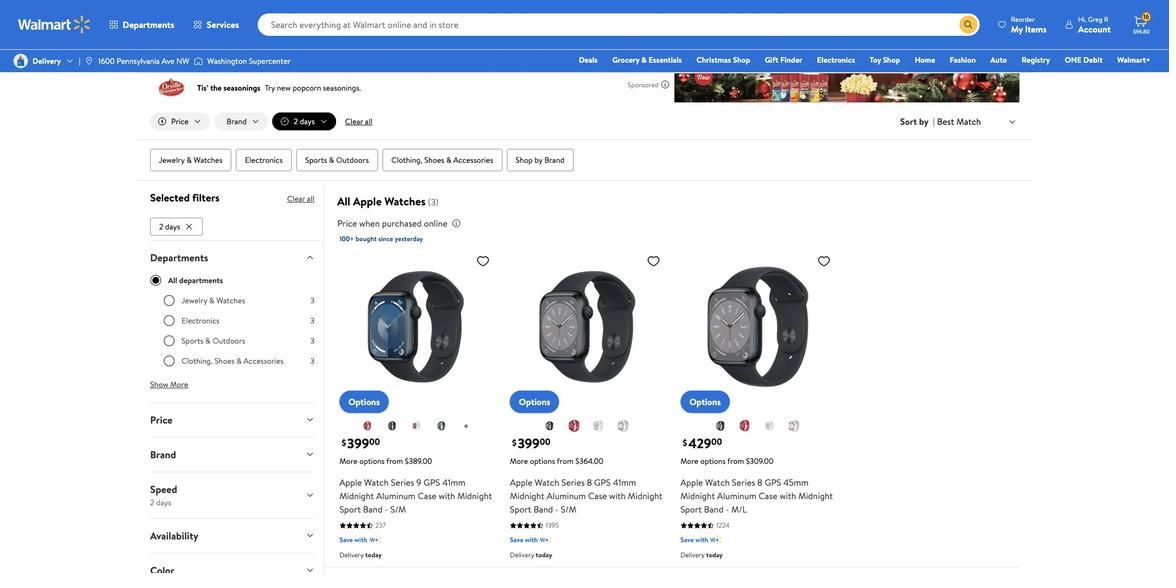 Task type: locate. For each thing, give the bounding box(es) containing it.
1 8 from the left
[[587, 477, 592, 489]]

1 save from the left
[[339, 536, 353, 545]]

1 delivery today from the left
[[339, 551, 382, 561]]

0 vertical spatial 2
[[294, 116, 298, 127]]

electronics down 2 days dropdown button
[[245, 155, 283, 166]]

$ 399 00 down midnight icon
[[512, 434, 551, 454]]

0 horizontal spatial -
[[385, 504, 388, 516]]

2 vertical spatial 2
[[150, 497, 154, 509]]

outdoors inside "link"
[[336, 155, 369, 166]]

apple down more options from $364.00
[[510, 477, 533, 489]]

options up midnight icon
[[519, 396, 550, 409]]

jewelry & watches up the applied filters section element
[[159, 155, 222, 166]]

delivery today down walmart plus image at the left
[[339, 551, 382, 561]]

gps left 45mm
[[765, 477, 781, 489]]

1 vertical spatial sports
[[181, 335, 203, 347]]

 image left the 1600
[[85, 57, 94, 66]]

case down "$364.00"
[[588, 490, 607, 503]]

2 starlight image from the left
[[788, 420, 801, 433]]

watches down departments
[[216, 295, 245, 306]]

3 today from the left
[[706, 551, 723, 561]]

41mm inside apple watch series 9 gps 41mm midnight aluminum case with midnight sport band - s/m
[[442, 477, 466, 489]]

2 8 from the left
[[757, 477, 763, 489]]

1 walmart plus image from the left
[[540, 535, 551, 546]]

2 horizontal spatial -
[[726, 504, 729, 516]]

sort and filter section element
[[136, 104, 1033, 140]]

0 horizontal spatial all
[[307, 193, 314, 205]]

 image
[[13, 54, 28, 68], [194, 55, 203, 67], [85, 57, 94, 66]]

1 s/m from the left
[[390, 504, 406, 516]]

$ inside $ 429 00
[[683, 437, 687, 449]]

2 41mm from the left
[[613, 477, 636, 489]]

- up 1395
[[555, 504, 559, 516]]

gps inside the apple watch series 8 gps 41mm midnight aluminum case with midnight sport band - s/m
[[594, 477, 611, 489]]

1 options link from the left
[[339, 391, 389, 414]]

3 $ from the left
[[683, 437, 687, 449]]

case inside the apple watch series 8 gps 41mm midnight aluminum case with midnight sport band - s/m
[[588, 490, 607, 503]]

when
[[359, 217, 380, 230]]

legal information image
[[452, 219, 461, 228]]

pink image
[[410, 420, 423, 433]]

price when purchased online
[[337, 217, 448, 230]]

1 today from the left
[[365, 551, 382, 561]]

0 horizontal spatial from
[[386, 456, 403, 468]]

2 days up sports & outdoors "link"
[[294, 116, 315, 127]]

+
[[463, 420, 469, 434]]

1 aluminum from the left
[[376, 490, 415, 503]]

aluminum for apple watch series 8 gps 45mm midnight aluminum case with midnight sport band - m/l
[[717, 490, 757, 503]]

 image down walmart image
[[13, 54, 28, 68]]

0 vertical spatial sports
[[305, 155, 327, 166]]

1 horizontal spatial shop
[[733, 54, 750, 66]]

1 3 from the top
[[310, 295, 314, 306]]

1 starlight image from the left
[[617, 420, 631, 433]]

1 vertical spatial electronics link
[[236, 149, 292, 171]]

gps down "$364.00"
[[594, 477, 611, 489]]

1 $ 399 00 from the left
[[342, 434, 380, 454]]

1 horizontal spatial 00
[[540, 436, 551, 449]]

$ up more options from $389.00
[[342, 437, 346, 449]]

silver image right red image at the bottom left
[[592, 420, 606, 433]]

3 save from the left
[[681, 536, 694, 545]]

$ 399 00 down (product)red icon
[[342, 434, 380, 454]]

1 - from the left
[[385, 504, 388, 516]]

clear
[[345, 116, 363, 127], [287, 193, 305, 205]]

save with for apple watch series 8 gps 45mm midnight aluminum case with midnight sport band - m/l
[[681, 536, 708, 545]]

- for apple watch series 8 gps 41mm midnight aluminum case with midnight sport band - s/m
[[555, 504, 559, 516]]

-
[[385, 504, 388, 516], [555, 504, 559, 516], [726, 504, 729, 516]]

sport inside apple watch series 9 gps 41mm midnight aluminum case with midnight sport band - s/m
[[339, 504, 361, 516]]

1 horizontal spatial save with
[[510, 536, 538, 545]]

price button up brand tab
[[141, 403, 323, 437]]

accessories inside all departments option group
[[243, 356, 283, 367]]

electronics link down 2 days dropdown button
[[236, 149, 292, 171]]

sport for apple watch series 8 gps 45mm midnight aluminum case with midnight sport band - m/l
[[681, 504, 702, 516]]

clear all button inside sort and filter section element
[[341, 113, 377, 131]]

price tab
[[141, 403, 323, 437]]

1 horizontal spatial $
[[512, 437, 517, 449]]

from
[[386, 456, 403, 468], [557, 456, 574, 468], [727, 456, 744, 468]]

1 watch from the left
[[364, 477, 389, 489]]

00 for apple watch series 8 gps 41mm midnight aluminum case with midnight sport band - s/m
[[540, 436, 551, 449]]

apple watch series 9 gps 41mm midnight aluminum case with midnight sport band - s/m image
[[339, 250, 494, 405]]

4 3 from the top
[[310, 356, 314, 367]]

1 horizontal spatial walmart plus image
[[711, 535, 722, 546]]

s/m down more options from $364.00
[[561, 504, 577, 516]]

3 - from the left
[[726, 504, 729, 516]]

availability
[[150, 529, 198, 543]]

s/m
[[390, 504, 406, 516], [561, 504, 577, 516]]

0 vertical spatial all
[[337, 194, 350, 209]]

options down midnight icon
[[530, 456, 555, 468]]

2 aluminum from the left
[[547, 490, 586, 503]]

red image
[[568, 420, 581, 433]]

options link for 399
[[510, 391, 559, 414]]

purchased
[[382, 217, 422, 230]]

2 delivery today from the left
[[510, 551, 552, 561]]

hi,
[[1078, 14, 1086, 24]]

sports down 2 days dropdown button
[[305, 155, 327, 166]]

sports & outdoors
[[305, 155, 369, 166], [181, 335, 245, 347]]

midnight image left red icon
[[714, 420, 727, 433]]

greg
[[1088, 14, 1103, 24]]

1 horizontal spatial watch
[[535, 477, 559, 489]]

add to favorites list, apple watch series 8 gps 41mm midnight aluminum case with midnight sport band - s/m image
[[647, 254, 660, 268]]

clear all
[[345, 116, 372, 127], [287, 193, 314, 205]]

2 horizontal spatial electronics
[[817, 54, 855, 66]]

options link up $ 429 00
[[681, 391, 730, 414]]

gps inside the apple watch series 8 gps 45mm midnight aluminum case with midnight sport band - m/l
[[765, 477, 781, 489]]

more inside show more button
[[170, 379, 188, 390]]

0 horizontal spatial 2
[[150, 497, 154, 509]]

gps for apple watch series 8 gps 45mm midnight aluminum case with midnight sport band - m/l
[[765, 477, 781, 489]]

delivery today for apple watch series 8 gps 41mm midnight aluminum case with midnight sport band - s/m
[[510, 551, 552, 561]]

1 vertical spatial outdoors
[[212, 335, 245, 347]]

0 horizontal spatial starlight image
[[617, 420, 631, 433]]

gift finder link
[[760, 54, 808, 66]]

- inside the apple watch series 8 gps 45mm midnight aluminum case with midnight sport band - m/l
[[726, 504, 729, 516]]

2 horizontal spatial from
[[727, 456, 744, 468]]

by
[[919, 115, 929, 128], [535, 155, 543, 166]]

All departments radio
[[150, 275, 161, 286]]

$ left the 429
[[683, 437, 687, 449]]

case
[[418, 490, 437, 503], [588, 490, 607, 503], [759, 490, 778, 503]]

clear all up sports & outdoors "link"
[[345, 116, 372, 127]]

save with for apple watch series 9 gps 41mm midnight aluminum case with midnight sport band - s/m
[[339, 536, 367, 545]]

2 horizontal spatial options
[[700, 456, 726, 468]]

1 horizontal spatial |
[[933, 115, 935, 128]]

41mm inside the apple watch series 8 gps 41mm midnight aluminum case with midnight sport band - s/m
[[613, 477, 636, 489]]

watch down more options from $389.00
[[364, 477, 389, 489]]

band up 1224
[[704, 504, 724, 516]]

items
[[1025, 23, 1047, 35]]

1 horizontal spatial by
[[919, 115, 929, 128]]

3 midnight from the left
[[510, 490, 545, 503]]

00 for apple watch series 8 gps 45mm midnight aluminum case with midnight sport band - m/l
[[711, 436, 722, 449]]

walmart plus image
[[540, 535, 551, 546], [711, 535, 722, 546]]

3 save with from the left
[[681, 536, 708, 545]]

0 horizontal spatial clear all button
[[287, 190, 314, 208]]

home
[[915, 54, 935, 66]]

237
[[375, 521, 386, 531]]

1 horizontal spatial all
[[365, 116, 372, 127]]

aluminum up "237"
[[376, 490, 415, 503]]

- inside apple watch series 9 gps 41mm midnight aluminum case with midnight sport band - s/m
[[385, 504, 388, 516]]

one debit
[[1065, 54, 1103, 66]]

online
[[424, 217, 448, 230]]

2 options from the left
[[530, 456, 555, 468]]

departments up all departments
[[150, 251, 208, 265]]

3 watch from the left
[[705, 477, 730, 489]]

 image right "nw" on the left of page
[[194, 55, 203, 67]]

3 case from the left
[[759, 490, 778, 503]]

sports
[[305, 155, 327, 166], [181, 335, 203, 347]]

apple inside the apple watch series 8 gps 41mm midnight aluminum case with midnight sport band - s/m
[[510, 477, 533, 489]]

2 inside speed 2 days
[[150, 497, 154, 509]]

2 - from the left
[[555, 504, 559, 516]]

0 vertical spatial clothing, shoes & accessories
[[391, 155, 493, 166]]

8 for 429
[[757, 477, 763, 489]]

from for apple watch series 8 gps 45mm midnight aluminum case with midnight sport band - m/l
[[727, 456, 744, 468]]

walmart plus image down 1395
[[540, 535, 551, 546]]

2 horizontal spatial band
[[704, 504, 724, 516]]

$ 399 00 for apple watch series 8 gps 41mm midnight aluminum case with midnight sport band - s/m
[[512, 434, 551, 454]]

1 options from the left
[[359, 456, 385, 468]]

0 vertical spatial electronics
[[817, 54, 855, 66]]

1 horizontal spatial -
[[555, 504, 559, 516]]

apple up when on the left top of page
[[353, 194, 382, 209]]

clothing, up show more
[[181, 356, 212, 367]]

8 inside the apple watch series 8 gps 45mm midnight aluminum case with midnight sport band - m/l
[[757, 477, 763, 489]]

1 horizontal spatial starlight image
[[788, 420, 801, 433]]

price
[[171, 116, 189, 127], [337, 217, 357, 230], [150, 413, 172, 427]]

$
[[342, 437, 346, 449], [512, 437, 517, 449], [683, 437, 687, 449]]

apple for apple watch series 8 gps 41mm midnight aluminum case with midnight sport band - s/m
[[510, 477, 533, 489]]

2 save from the left
[[510, 536, 523, 545]]

3 from from the left
[[727, 456, 744, 468]]

00 for apple watch series 9 gps 41mm midnight aluminum case with midnight sport band - s/m
[[369, 436, 380, 449]]

clear inside sort and filter section element
[[345, 116, 363, 127]]

s/m inside apple watch series 9 gps 41mm midnight aluminum case with midnight sport band - s/m
[[390, 504, 406, 516]]

starlight image
[[617, 420, 631, 433], [788, 420, 801, 433]]

3 00 from the left
[[711, 436, 722, 449]]

1 399 from the left
[[347, 434, 369, 454]]

price up 100+
[[337, 217, 357, 230]]

0 horizontal spatial options link
[[339, 391, 389, 414]]

1 horizontal spatial outdoors
[[336, 155, 369, 166]]

2 days down selected
[[159, 221, 180, 232]]

electronics down departments
[[181, 315, 219, 326]]

1 horizontal spatial clear all button
[[341, 113, 377, 131]]

days down "speed" at the bottom of the page
[[156, 497, 171, 509]]

departments up 1600 pennsylvania ave nw on the top of page
[[123, 18, 174, 31]]

walmart plus image
[[370, 535, 381, 546]]

series inside the apple watch series 8 gps 45mm midnight aluminum case with midnight sport band - m/l
[[732, 477, 755, 489]]

8 down the $309.00
[[757, 477, 763, 489]]

delivery today
[[339, 551, 382, 561], [510, 551, 552, 561], [681, 551, 723, 561]]

0 horizontal spatial options
[[348, 396, 380, 409]]

save with for apple watch series 8 gps 41mm midnight aluminum case with midnight sport band - s/m
[[510, 536, 538, 545]]

midnight image
[[543, 420, 557, 433]]

clear all button down sports & outdoors "link"
[[287, 190, 314, 208]]

3
[[310, 295, 314, 306], [310, 315, 314, 326], [310, 335, 314, 347], [310, 356, 314, 367]]

3 aluminum from the left
[[717, 490, 757, 503]]

clothing, up all apple watches (3)
[[391, 155, 423, 166]]

2 watch from the left
[[535, 477, 559, 489]]

options link up midnight icon
[[510, 391, 559, 414]]

1 horizontal spatial save
[[510, 536, 523, 545]]

all right all departments option
[[168, 275, 177, 286]]

1 horizontal spatial gps
[[594, 477, 611, 489]]

band inside apple watch series 9 gps 41mm midnight aluminum case with midnight sport band - s/m
[[363, 504, 383, 516]]

pennsylvania
[[117, 55, 160, 67]]

2 from from the left
[[557, 456, 574, 468]]

- left m/l
[[726, 504, 729, 516]]

by for shop
[[535, 155, 543, 166]]

0 vertical spatial clear all
[[345, 116, 372, 127]]

midnight image
[[385, 420, 399, 433], [714, 420, 727, 433]]

1 from from the left
[[386, 456, 403, 468]]

1 sport from the left
[[339, 504, 361, 516]]

electronics left toy
[[817, 54, 855, 66]]

watches up "filters"
[[194, 155, 222, 166]]

today for apple watch series 8 gps 41mm midnight aluminum case with midnight sport band - s/m
[[536, 551, 552, 561]]

more for apple watch series 8 gps 45mm midnight aluminum case with midnight sport band - m/l
[[681, 456, 699, 468]]

tab
[[141, 554, 323, 574]]

series inside the apple watch series 8 gps 41mm midnight aluminum case with midnight sport band - s/m
[[561, 477, 585, 489]]

0 vertical spatial by
[[919, 115, 929, 128]]

0 horizontal spatial s/m
[[390, 504, 406, 516]]

watch for apple watch series 8 gps 45mm midnight aluminum case with midnight sport band - m/l
[[705, 477, 730, 489]]

(product)red image
[[361, 420, 374, 433]]

2 $ 399 00 from the left
[[512, 434, 551, 454]]

silver image right pink image
[[435, 420, 448, 433]]

case for apple watch series 8 gps 45mm midnight aluminum case with midnight sport band - m/l
[[759, 490, 778, 503]]

price down show
[[150, 413, 172, 427]]

1 horizontal spatial sports
[[305, 155, 327, 166]]

all down sports & outdoors "link"
[[307, 193, 314, 205]]

1 vertical spatial by
[[535, 155, 543, 166]]

00 down midnight icon
[[540, 436, 551, 449]]

with
[[439, 490, 455, 503], [609, 490, 626, 503], [780, 490, 796, 503], [355, 536, 367, 545], [525, 536, 538, 545], [696, 536, 708, 545]]

0 vertical spatial all
[[365, 116, 372, 127]]

options up $ 429 00
[[689, 396, 721, 409]]

0 horizontal spatial electronics
[[181, 315, 219, 326]]

3 delivery today from the left
[[681, 551, 723, 561]]

from left "$364.00"
[[557, 456, 574, 468]]

1 vertical spatial departments
[[150, 251, 208, 265]]

2 horizontal spatial watch
[[705, 477, 730, 489]]

options for apple watch series 8 gps 41mm midnight aluminum case with midnight sport band - s/m
[[530, 456, 555, 468]]

+ button
[[454, 418, 478, 436]]

options for apple watch series 9 gps 41mm midnight aluminum case with midnight sport band - s/m
[[359, 456, 385, 468]]

0 horizontal spatial 41mm
[[442, 477, 466, 489]]

1 horizontal spatial 2 days
[[294, 116, 315, 127]]

ad disclaimer and feedback for skylinedisplayad image
[[661, 80, 670, 89]]

1 horizontal spatial midnight image
[[714, 420, 727, 433]]

apple watch series 8 gps 45mm midnight aluminum case with midnight sport band - m/l image
[[681, 250, 835, 405]]

2 days inside 2 days dropdown button
[[294, 116, 315, 127]]

all up 100+
[[337, 194, 350, 209]]

2 horizontal spatial shop
[[883, 54, 900, 66]]

jewelry & watches
[[159, 155, 222, 166], [181, 295, 245, 306]]

auto
[[991, 54, 1007, 66]]

days down selected
[[165, 221, 180, 232]]

1 horizontal spatial 2
[[159, 221, 163, 232]]

2 midnight from the left
[[457, 490, 492, 503]]

0 vertical spatial departments
[[123, 18, 174, 31]]

2 horizontal spatial $
[[683, 437, 687, 449]]

watch down more options from $309.00
[[705, 477, 730, 489]]

0 horizontal spatial case
[[418, 490, 437, 503]]

1 $ from the left
[[342, 437, 346, 449]]

by inside sort and filter section element
[[919, 115, 929, 128]]

more for apple watch series 8 gps 41mm midnight aluminum case with midnight sport band - s/m
[[510, 456, 528, 468]]

supercenter
[[249, 55, 291, 67]]

1 horizontal spatial silver image
[[592, 420, 606, 433]]

series down the $309.00
[[732, 477, 755, 489]]

series for apple watch series 9 gps 41mm midnight aluminum case with midnight sport band - s/m
[[391, 477, 414, 489]]

days
[[300, 116, 315, 127], [165, 221, 180, 232], [156, 497, 171, 509]]

clear all button up sports & outdoors "link"
[[341, 113, 377, 131]]

2 vertical spatial days
[[156, 497, 171, 509]]

2 horizontal spatial 00
[[711, 436, 722, 449]]

s/m inside the apple watch series 8 gps 41mm midnight aluminum case with midnight sport band - s/m
[[561, 504, 577, 516]]

3 sport from the left
[[681, 504, 702, 516]]

| left the 1600
[[79, 55, 80, 67]]

2 horizontal spatial sport
[[681, 504, 702, 516]]

jewelry & watches down departments
[[181, 295, 245, 306]]

1 horizontal spatial options
[[530, 456, 555, 468]]

sport
[[339, 504, 361, 516], [510, 504, 531, 516], [681, 504, 702, 516]]

$ up more options from $364.00
[[512, 437, 517, 449]]

2 s/m from the left
[[561, 504, 577, 516]]

399 down (product)red icon
[[347, 434, 369, 454]]

2 horizontal spatial today
[[706, 551, 723, 561]]

3 options from the left
[[689, 396, 721, 409]]

$ 429 00
[[683, 434, 722, 454]]

& inside grocery & essentials 'link'
[[641, 54, 647, 66]]

finder
[[780, 54, 803, 66]]

(3)
[[428, 196, 439, 208]]

sports & outdoors inside all departments option group
[[181, 335, 245, 347]]

3 gps from the left
[[765, 477, 781, 489]]

2 gps from the left
[[594, 477, 611, 489]]

watch inside the apple watch series 8 gps 45mm midnight aluminum case with midnight sport band - m/l
[[705, 477, 730, 489]]

0 horizontal spatial clothing, shoes & accessories
[[181, 356, 283, 367]]

aluminum inside apple watch series 9 gps 41mm midnight aluminum case with midnight sport band - s/m
[[376, 490, 415, 503]]

best
[[937, 115, 954, 128]]

days inside speed 2 days
[[156, 497, 171, 509]]

watches up purchased
[[384, 194, 426, 209]]

watch inside the apple watch series 8 gps 41mm midnight aluminum case with midnight sport band - s/m
[[535, 477, 559, 489]]

one
[[1065, 54, 1082, 66]]

walmart plus image down 1224
[[711, 535, 722, 546]]

apple inside the apple watch series 8 gps 45mm midnight aluminum case with midnight sport band - m/l
[[681, 477, 703, 489]]

1 horizontal spatial $ 399 00
[[512, 434, 551, 454]]

price button up 'jewelry & watches' 'link'
[[150, 113, 210, 131]]

aluminum inside the apple watch series 8 gps 41mm midnight aluminum case with midnight sport band - s/m
[[547, 490, 586, 503]]

electronics for the bottom electronics link
[[245, 155, 283, 166]]

16
[[1143, 12, 1149, 21]]

aluminum
[[376, 490, 415, 503], [547, 490, 586, 503], [717, 490, 757, 503]]

departments button
[[100, 11, 184, 38], [141, 241, 323, 275]]

options down (product)red icon
[[359, 456, 385, 468]]

- for apple watch series 8 gps 45mm midnight aluminum case with midnight sport band - m/l
[[726, 504, 729, 516]]

2 options link from the left
[[510, 391, 559, 414]]

one debit link
[[1060, 54, 1108, 66]]

electronics link
[[812, 54, 860, 66], [236, 149, 292, 171]]

1 vertical spatial 2
[[159, 221, 163, 232]]

1 vertical spatial price button
[[141, 403, 323, 437]]

all departments
[[168, 275, 223, 286]]

clothing, inside all departments option group
[[181, 356, 212, 367]]

1 horizontal spatial sport
[[510, 504, 531, 516]]

jewelry & watches inside all departments option group
[[181, 295, 245, 306]]

00 down (product)red icon
[[369, 436, 380, 449]]

2 days list item
[[150, 216, 205, 236]]

0 horizontal spatial shoes
[[214, 356, 234, 367]]

case for apple watch series 9 gps 41mm midnight aluminum case with midnight sport band - s/m
[[418, 490, 437, 503]]

sports up show more
[[181, 335, 203, 347]]

1 vertical spatial clothing, shoes & accessories
[[181, 356, 283, 367]]

jewelry down all departments
[[181, 295, 207, 306]]

aluminum inside the apple watch series 8 gps 45mm midnight aluminum case with midnight sport band - m/l
[[717, 490, 757, 503]]

1 series from the left
[[391, 477, 414, 489]]

series
[[391, 477, 414, 489], [561, 477, 585, 489], [732, 477, 755, 489]]

from left "$389.00"
[[386, 456, 403, 468]]

0 horizontal spatial walmart plus image
[[540, 535, 551, 546]]

gps right 9
[[424, 477, 440, 489]]

series left 9
[[391, 477, 414, 489]]

0 vertical spatial 2 days
[[294, 116, 315, 127]]

2 inside button
[[159, 221, 163, 232]]

save with
[[339, 536, 367, 545], [510, 536, 538, 545], [681, 536, 708, 545]]

jewelry inside 'link'
[[159, 155, 185, 166]]

2 series from the left
[[561, 477, 585, 489]]

1 horizontal spatial today
[[536, 551, 552, 561]]

shop by brand
[[516, 155, 564, 166]]

aluminum up 1395
[[547, 490, 586, 503]]

0 horizontal spatial options
[[359, 456, 385, 468]]

all
[[365, 116, 372, 127], [307, 193, 314, 205]]

delivery today down 1224
[[681, 551, 723, 561]]

delivery today down 1395
[[510, 551, 552, 561]]

2 $ from the left
[[512, 437, 517, 449]]

options for apple watch series 8 gps 45mm midnight aluminum case with midnight sport band - m/l
[[700, 456, 726, 468]]

1 horizontal spatial  image
[[85, 57, 94, 66]]

best match button
[[935, 114, 1019, 129]]

band inside the apple watch series 8 gps 45mm midnight aluminum case with midnight sport band - m/l
[[704, 504, 724, 516]]

3 options link from the left
[[681, 391, 730, 414]]

series for apple watch series 8 gps 41mm midnight aluminum case with midnight sport band - s/m
[[561, 477, 585, 489]]

3 series from the left
[[732, 477, 755, 489]]

sponsored
[[628, 80, 659, 89]]

8 inside the apple watch series 8 gps 41mm midnight aluminum case with midnight sport band - s/m
[[587, 477, 592, 489]]

all inside sort and filter section element
[[365, 116, 372, 127]]

1 band from the left
[[363, 504, 383, 516]]

best match
[[937, 115, 981, 128]]

case inside the apple watch series 8 gps 45mm midnight aluminum case with midnight sport band - m/l
[[759, 490, 778, 503]]

1 00 from the left
[[369, 436, 380, 449]]

Search search field
[[258, 13, 980, 36]]

0 horizontal spatial $
[[342, 437, 346, 449]]

all
[[337, 194, 350, 209], [168, 275, 177, 286]]

2 sport from the left
[[510, 504, 531, 516]]

options up (product)red icon
[[348, 396, 380, 409]]

& inside sports & outdoors "link"
[[329, 155, 334, 166]]

midnight image left pink image
[[385, 420, 399, 433]]

3 3 from the top
[[310, 335, 314, 347]]

shop for christmas shop
[[733, 54, 750, 66]]

case inside apple watch series 9 gps 41mm midnight aluminum case with midnight sport band - s/m
[[418, 490, 437, 503]]

departments inside tab
[[150, 251, 208, 265]]

save
[[339, 536, 353, 545], [510, 536, 523, 545], [681, 536, 694, 545]]

0 vertical spatial jewelry
[[159, 155, 185, 166]]

2 options from the left
[[519, 396, 550, 409]]

5 midnight from the left
[[681, 490, 715, 503]]

2 save with from the left
[[510, 536, 538, 545]]

2 walmart plus image from the left
[[711, 535, 722, 546]]

auto link
[[985, 54, 1012, 66]]

0 horizontal spatial today
[[365, 551, 382, 561]]

1 vertical spatial jewelry & watches
[[181, 295, 245, 306]]

2 days button
[[272, 113, 336, 131]]

band inside the apple watch series 8 gps 41mm midnight aluminum case with midnight sport band - s/m
[[534, 504, 553, 516]]

reorder
[[1011, 14, 1035, 24]]

0 vertical spatial outdoors
[[336, 155, 369, 166]]

watch down more options from $364.00
[[535, 477, 559, 489]]

41mm for 9
[[442, 477, 466, 489]]

christmas shop link
[[692, 54, 755, 66]]

1600 pennsylvania ave nw
[[98, 55, 189, 67]]

delivery
[[32, 55, 61, 67], [339, 551, 364, 561], [510, 551, 534, 561], [681, 551, 705, 561]]

washington
[[207, 55, 247, 67]]

days up sports & outdoors "link"
[[300, 116, 315, 127]]

0 horizontal spatial 399
[[347, 434, 369, 454]]

from left the $309.00
[[727, 456, 744, 468]]

s/m down more options from $389.00
[[390, 504, 406, 516]]

band up "237"
[[363, 504, 383, 516]]

essentials
[[649, 54, 682, 66]]

1 vertical spatial days
[[165, 221, 180, 232]]

399 for apple watch series 8 gps 41mm midnight aluminum case with midnight sport band - s/m
[[518, 434, 540, 454]]

price button for sort and filter section element
[[150, 113, 210, 131]]

0 vertical spatial sports & outdoors
[[305, 155, 369, 166]]

- up "237"
[[385, 504, 388, 516]]

1395
[[546, 521, 559, 531]]

band up 1395
[[534, 504, 553, 516]]

apple for apple watch series 8 gps 45mm midnight aluminum case with midnight sport band - m/l
[[681, 477, 703, 489]]

price up 'jewelry & watches' 'link'
[[171, 116, 189, 127]]

price inside "tab"
[[150, 413, 172, 427]]

clear all down sports & outdoors "link"
[[287, 193, 314, 205]]

silver image
[[435, 420, 448, 433], [592, 420, 606, 433]]

0 horizontal spatial sports & outdoors
[[181, 335, 245, 347]]

0 horizontal spatial midnight image
[[385, 420, 399, 433]]

1 horizontal spatial series
[[561, 477, 585, 489]]

series inside apple watch series 9 gps 41mm midnight aluminum case with midnight sport band - s/m
[[391, 477, 414, 489]]

1 save with from the left
[[339, 536, 367, 545]]

00 up more options from $309.00
[[711, 436, 722, 449]]

options down $ 429 00
[[700, 456, 726, 468]]

1 horizontal spatial clear all
[[345, 116, 372, 127]]

apple inside apple watch series 9 gps 41mm midnight aluminum case with midnight sport band - s/m
[[339, 477, 362, 489]]

3 options from the left
[[700, 456, 726, 468]]

1 41mm from the left
[[442, 477, 466, 489]]

2 case from the left
[[588, 490, 607, 503]]

1 horizontal spatial delivery today
[[510, 551, 552, 561]]

2 days inside 2 days button
[[159, 221, 180, 232]]

2 band from the left
[[534, 504, 553, 516]]

0 horizontal spatial brand
[[150, 448, 176, 462]]

watch inside apple watch series 9 gps 41mm midnight aluminum case with midnight sport band - s/m
[[364, 477, 389, 489]]

delivery for apple watch series 8 gps 41mm midnight aluminum case with midnight sport band - s/m
[[510, 551, 534, 561]]

0 horizontal spatial accessories
[[243, 356, 283, 367]]

today down 1395
[[536, 551, 552, 561]]

2 today from the left
[[536, 551, 552, 561]]

applied filters section element
[[150, 191, 219, 205]]

sport inside the apple watch series 8 gps 41mm midnight aluminum case with midnight sport band - s/m
[[510, 504, 531, 516]]

3 band from the left
[[704, 504, 724, 516]]

2 horizontal spatial 2
[[294, 116, 298, 127]]

aluminum up m/l
[[717, 490, 757, 503]]

apple down more options from $389.00
[[339, 477, 362, 489]]

1 horizontal spatial aluminum
[[547, 490, 586, 503]]

options
[[348, 396, 380, 409], [519, 396, 550, 409], [689, 396, 721, 409]]

45mm
[[784, 477, 809, 489]]

8 down "$364.00"
[[587, 477, 592, 489]]

by for sort
[[919, 115, 929, 128]]

home link
[[910, 54, 940, 66]]

sport inside the apple watch series 8 gps 45mm midnight aluminum case with midnight sport band - m/l
[[681, 504, 702, 516]]

starlight image for 429
[[788, 420, 801, 433]]

0 horizontal spatial silver image
[[435, 420, 448, 433]]

clothing, shoes & accessories
[[391, 155, 493, 166], [181, 356, 283, 367]]

options link
[[339, 391, 389, 414], [510, 391, 559, 414], [681, 391, 730, 414]]

delivery for apple watch series 8 gps 45mm midnight aluminum case with midnight sport band - m/l
[[681, 551, 705, 561]]

2 horizontal spatial options link
[[681, 391, 730, 414]]

| left best
[[933, 115, 935, 128]]

options
[[359, 456, 385, 468], [530, 456, 555, 468], [700, 456, 726, 468]]

None radio
[[163, 295, 175, 306], [163, 315, 175, 326], [163, 335, 175, 347], [163, 356, 175, 367], [163, 295, 175, 306], [163, 315, 175, 326], [163, 335, 175, 347], [163, 356, 175, 367]]

shoes
[[424, 155, 444, 166], [214, 356, 234, 367]]

0 vertical spatial days
[[300, 116, 315, 127]]

gps inside apple watch series 9 gps 41mm midnight aluminum case with midnight sport band - s/m
[[424, 477, 440, 489]]

0 horizontal spatial electronics link
[[236, 149, 292, 171]]

watches
[[194, 155, 222, 166], [384, 194, 426, 209], [216, 295, 245, 306]]

apple down the 429
[[681, 477, 703, 489]]

series down "$364.00"
[[561, 477, 585, 489]]

2 00 from the left
[[540, 436, 551, 449]]

- inside the apple watch series 8 gps 41mm midnight aluminum case with midnight sport band - s/m
[[555, 504, 559, 516]]

jewelry up selected
[[159, 155, 185, 166]]

accessories
[[453, 155, 493, 166], [243, 356, 283, 367]]

1 vertical spatial sports & outdoors
[[181, 335, 245, 347]]

more options from $309.00
[[681, 456, 774, 468]]

00 inside $ 429 00
[[711, 436, 722, 449]]

1 gps from the left
[[424, 477, 440, 489]]

electronics link left toy
[[812, 54, 860, 66]]

more options from $389.00
[[339, 456, 432, 468]]

with inside apple watch series 9 gps 41mm midnight aluminum case with midnight sport band - s/m
[[439, 490, 455, 503]]

0 horizontal spatial delivery today
[[339, 551, 382, 561]]

1 case from the left
[[418, 490, 437, 503]]

starlight image right silver icon
[[788, 420, 801, 433]]

options link up (product)red icon
[[339, 391, 389, 414]]

watches inside 'link'
[[194, 155, 222, 166]]

1 horizontal spatial brand
[[227, 116, 247, 127]]

case down the $309.00
[[759, 490, 778, 503]]

1 horizontal spatial options link
[[510, 391, 559, 414]]

2 399 from the left
[[518, 434, 540, 454]]

brand
[[227, 116, 247, 127], [544, 155, 564, 166], [150, 448, 176, 462]]



Task type: describe. For each thing, give the bounding box(es) containing it.
100+
[[339, 234, 354, 244]]

toy shop link
[[865, 54, 905, 66]]

aluminum for apple watch series 8 gps 41mm midnight aluminum case with midnight sport band - s/m
[[547, 490, 586, 503]]

walmart+
[[1117, 54, 1151, 66]]

add to favorites list, apple watch series 9 gps 41mm midnight aluminum case with midnight sport band - s/m image
[[476, 254, 490, 268]]

all for departments
[[168, 275, 177, 286]]

 image for delivery
[[13, 54, 28, 68]]

 image for 1600 pennsylvania ave nw
[[85, 57, 94, 66]]

jewelry inside all departments option group
[[181, 295, 207, 306]]

$96.80
[[1133, 27, 1150, 35]]

price inside sort and filter section element
[[171, 116, 189, 127]]

band for apple watch series 8 gps 41mm midnight aluminum case with midnight sport band - s/m
[[534, 504, 553, 516]]

429
[[688, 434, 711, 454]]

shop for toy shop
[[883, 54, 900, 66]]

outdoors inside all departments option group
[[212, 335, 245, 347]]

6 midnight from the left
[[798, 490, 833, 503]]

2 silver image from the left
[[592, 420, 606, 433]]

from for apple watch series 9 gps 41mm midnight aluminum case with midnight sport band - s/m
[[386, 456, 403, 468]]

0 horizontal spatial shop
[[516, 155, 533, 166]]

apple watch series 9 gps 41mm midnight aluminum case with midnight sport band - s/m
[[339, 477, 492, 516]]

availability button
[[141, 519, 323, 553]]

toy shop
[[870, 54, 900, 66]]

1 vertical spatial brand button
[[141, 438, 323, 472]]

today for apple watch series 9 gps 41mm midnight aluminum case with midnight sport band - s/m
[[365, 551, 382, 561]]

clothing, inside clothing, shoes & accessories link
[[391, 155, 423, 166]]

m/l
[[731, 504, 747, 516]]

departments tab
[[141, 241, 323, 275]]

gps for apple watch series 9 gps 41mm midnight aluminum case with midnight sport band - s/m
[[424, 477, 440, 489]]

399 for apple watch series 9 gps 41mm midnight aluminum case with midnight sport band - s/m
[[347, 434, 369, 454]]

nw
[[176, 55, 189, 67]]

hi, greg r account
[[1078, 14, 1111, 35]]

fashion
[[950, 54, 976, 66]]

case for apple watch series 8 gps 41mm midnight aluminum case with midnight sport band - s/m
[[588, 490, 607, 503]]

sort by |
[[900, 115, 935, 128]]

walmart plus image for 429
[[711, 535, 722, 546]]

1 vertical spatial clear all
[[287, 193, 314, 205]]

41mm for 8
[[613, 477, 636, 489]]

with inside the apple watch series 8 gps 41mm midnight aluminum case with midnight sport band - s/m
[[609, 490, 626, 503]]

save for apple watch series 8 gps 45mm midnight aluminum case with midnight sport band - m/l
[[681, 536, 694, 545]]

since
[[378, 234, 393, 244]]

red image
[[738, 420, 752, 433]]

options link for 429
[[681, 391, 730, 414]]

& inside 'jewelry & watches' 'link'
[[187, 155, 192, 166]]

walmart image
[[18, 16, 91, 34]]

price button for the price "tab"
[[141, 403, 323, 437]]

sports inside sports & outdoors "link"
[[305, 155, 327, 166]]

Walmart Site-Wide search field
[[258, 13, 980, 36]]

3 for &
[[310, 356, 314, 367]]

2 3 from the top
[[310, 315, 314, 326]]

options for 399
[[519, 396, 550, 409]]

show
[[150, 379, 168, 390]]

more for apple watch series 9 gps 41mm midnight aluminum case with midnight sport band - s/m
[[339, 456, 358, 468]]

days inside button
[[165, 221, 180, 232]]

100+ bought since yesterday
[[339, 234, 423, 244]]

delivery today for apple watch series 9 gps 41mm midnight aluminum case with midnight sport band - s/m
[[339, 551, 382, 561]]

1 horizontal spatial shoes
[[424, 155, 444, 166]]

christmas shop
[[697, 54, 750, 66]]

0 vertical spatial departments button
[[100, 11, 184, 38]]

3 for watches
[[310, 295, 314, 306]]

starlight image for 399
[[617, 420, 631, 433]]

with inside the apple watch series 8 gps 45mm midnight aluminum case with midnight sport band - m/l
[[780, 490, 796, 503]]

show more
[[150, 379, 188, 390]]

apple for apple watch series 9 gps 41mm midnight aluminum case with midnight sport band - s/m
[[339, 477, 362, 489]]

gps for apple watch series 8 gps 41mm midnight aluminum case with midnight sport band - s/m
[[594, 477, 611, 489]]

all departments option group
[[163, 295, 314, 376]]

$ 399 00 for apple watch series 9 gps 41mm midnight aluminum case with midnight sport band - s/m
[[342, 434, 380, 454]]

| inside sort and filter section element
[[933, 115, 935, 128]]

save for apple watch series 9 gps 41mm midnight aluminum case with midnight sport band - s/m
[[339, 536, 353, 545]]

1600
[[98, 55, 115, 67]]

9
[[416, 477, 421, 489]]

$ for apple watch series 9 gps 41mm midnight aluminum case with midnight sport band - s/m
[[342, 437, 346, 449]]

1224
[[716, 521, 730, 531]]

r
[[1104, 14, 1109, 24]]

2 days button
[[150, 218, 202, 236]]

deals
[[579, 54, 598, 66]]

electronics for electronics link to the top
[[817, 54, 855, 66]]

apple watch series 8 gps 41mm midnight aluminum case with midnight sport band - s/m
[[510, 477, 663, 516]]

match
[[957, 115, 981, 128]]

bought
[[356, 234, 377, 244]]

s/m for 9
[[390, 504, 406, 516]]

sport for apple watch series 8 gps 41mm midnight aluminum case with midnight sport band - s/m
[[510, 504, 531, 516]]

brand tab
[[141, 438, 323, 472]]

brand inside sort and filter section element
[[227, 116, 247, 127]]

brand inside tab
[[150, 448, 176, 462]]

$ for apple watch series 8 gps 45mm midnight aluminum case with midnight sport band - m/l
[[683, 437, 687, 449]]

delivery for apple watch series 9 gps 41mm midnight aluminum case with midnight sport band - s/m
[[339, 551, 364, 561]]

shoes inside all departments option group
[[214, 356, 234, 367]]

watches inside all departments option group
[[216, 295, 245, 306]]

sports & outdoors link
[[296, 149, 378, 171]]

2 midnight image from the left
[[714, 420, 727, 433]]

watch for apple watch series 8 gps 41mm midnight aluminum case with midnight sport band - s/m
[[535, 477, 559, 489]]

fashion link
[[945, 54, 981, 66]]

days inside dropdown button
[[300, 116, 315, 127]]

1 silver image from the left
[[435, 420, 448, 433]]

sports & outdoors inside "link"
[[305, 155, 369, 166]]

0 horizontal spatial clear
[[287, 193, 305, 205]]

reorder my items
[[1011, 14, 1047, 35]]

3 for outdoors
[[310, 335, 314, 347]]

speed 2 days
[[150, 483, 177, 509]]

toy
[[870, 54, 881, 66]]

add to favorites list, apple watch series 8 gps 45mm midnight aluminum case with midnight sport band - m/l image
[[817, 254, 831, 268]]

 image for washington supercenter
[[194, 55, 203, 67]]

departments
[[179, 275, 223, 286]]

band for apple watch series 9 gps 41mm midnight aluminum case with midnight sport band - s/m
[[363, 504, 383, 516]]

2 inside dropdown button
[[294, 116, 298, 127]]

1 options from the left
[[348, 396, 380, 409]]

registry link
[[1017, 54, 1055, 66]]

1 horizontal spatial clothing, shoes & accessories
[[391, 155, 493, 166]]

ave
[[162, 55, 174, 67]]

sort
[[900, 115, 917, 128]]

0 vertical spatial |
[[79, 55, 80, 67]]

4 midnight from the left
[[628, 490, 663, 503]]

grocery & essentials link
[[607, 54, 687, 66]]

1 vertical spatial price
[[337, 217, 357, 230]]

speed tab
[[141, 473, 323, 519]]

more options from $364.00
[[510, 456, 603, 468]]

gift
[[765, 54, 779, 66]]

all apple watches (3)
[[337, 194, 439, 209]]

band for apple watch series 8 gps 45mm midnight aluminum case with midnight sport band - m/l
[[704, 504, 724, 516]]

show more button
[[141, 376, 197, 394]]

shop by brand link
[[507, 149, 573, 171]]

apple watch series 8 gps 45mm midnight aluminum case with midnight sport band - m/l
[[681, 477, 833, 516]]

yesterday
[[395, 234, 423, 244]]

silver image
[[763, 420, 776, 433]]

1 vertical spatial watches
[[384, 194, 426, 209]]

my
[[1011, 23, 1023, 35]]

search icon image
[[964, 20, 973, 29]]

sport for apple watch series 9 gps 41mm midnight aluminum case with midnight sport band - s/m
[[339, 504, 361, 516]]

1 vertical spatial brand
[[544, 155, 564, 166]]

electronics inside all departments option group
[[181, 315, 219, 326]]

clothing, shoes & accessories inside all departments option group
[[181, 356, 283, 367]]

brand button inside sort and filter section element
[[214, 113, 268, 131]]

all for apple
[[337, 194, 350, 209]]

clothing, shoes & accessories link
[[382, 149, 502, 171]]

christmas
[[697, 54, 731, 66]]

jewelry & watches inside 'link'
[[159, 155, 222, 166]]

gift finder
[[765, 54, 803, 66]]

deals link
[[574, 54, 603, 66]]

series for apple watch series 8 gps 45mm midnight aluminum case with midnight sport band - m/l
[[732, 477, 755, 489]]

grocery & essentials
[[612, 54, 682, 66]]

& inside clothing, shoes & accessories link
[[446, 155, 452, 166]]

$309.00
[[746, 456, 774, 468]]

apple watch series 8 gps 41mm midnight aluminum case with midnight sport band - s/m image
[[510, 250, 665, 405]]

- for apple watch series 9 gps 41mm midnight aluminum case with midnight sport band - s/m
[[385, 504, 388, 516]]

8 for 399
[[587, 477, 592, 489]]

$ for apple watch series 8 gps 41mm midnight aluminum case with midnight sport band - s/m
[[512, 437, 517, 449]]

selected filters
[[150, 191, 219, 205]]

speed
[[150, 483, 177, 497]]

walmart plus image for 399
[[540, 535, 551, 546]]

filters
[[192, 191, 219, 205]]

sports inside all departments option group
[[181, 335, 203, 347]]

1 midnight image from the left
[[385, 420, 399, 433]]

$389.00
[[405, 456, 432, 468]]

account
[[1078, 23, 1111, 35]]

0 vertical spatial accessories
[[453, 155, 493, 166]]

services
[[207, 18, 239, 31]]

clear all inside sort and filter section element
[[345, 116, 372, 127]]

aluminum for apple watch series 9 gps 41mm midnight aluminum case with midnight sport band - s/m
[[376, 490, 415, 503]]

availability tab
[[141, 519, 323, 553]]

options for 429
[[689, 396, 721, 409]]

1 vertical spatial departments button
[[141, 241, 323, 275]]

delivery today for apple watch series 8 gps 45mm midnight aluminum case with midnight sport band - m/l
[[681, 551, 723, 561]]

selected
[[150, 191, 189, 205]]

today for apple watch series 8 gps 45mm midnight aluminum case with midnight sport band - m/l
[[706, 551, 723, 561]]

s/m for 8
[[561, 504, 577, 516]]

$364.00
[[576, 456, 603, 468]]

1 midnight from the left
[[339, 490, 374, 503]]

grocery
[[612, 54, 640, 66]]

from for apple watch series 8 gps 41mm midnight aluminum case with midnight sport band - s/m
[[557, 456, 574, 468]]

services button
[[184, 11, 249, 38]]

0 vertical spatial electronics link
[[812, 54, 860, 66]]

save for apple watch series 8 gps 41mm midnight aluminum case with midnight sport band - s/m
[[510, 536, 523, 545]]

jewelry & watches link
[[150, 149, 231, 171]]

walmart+ link
[[1112, 54, 1156, 66]]

watch for apple watch series 9 gps 41mm midnight aluminum case with midnight sport band - s/m
[[364, 477, 389, 489]]

registry
[[1022, 54, 1050, 66]]



Task type: vqa. For each thing, say whether or not it's contained in the screenshot.
Easy online claims list item
no



